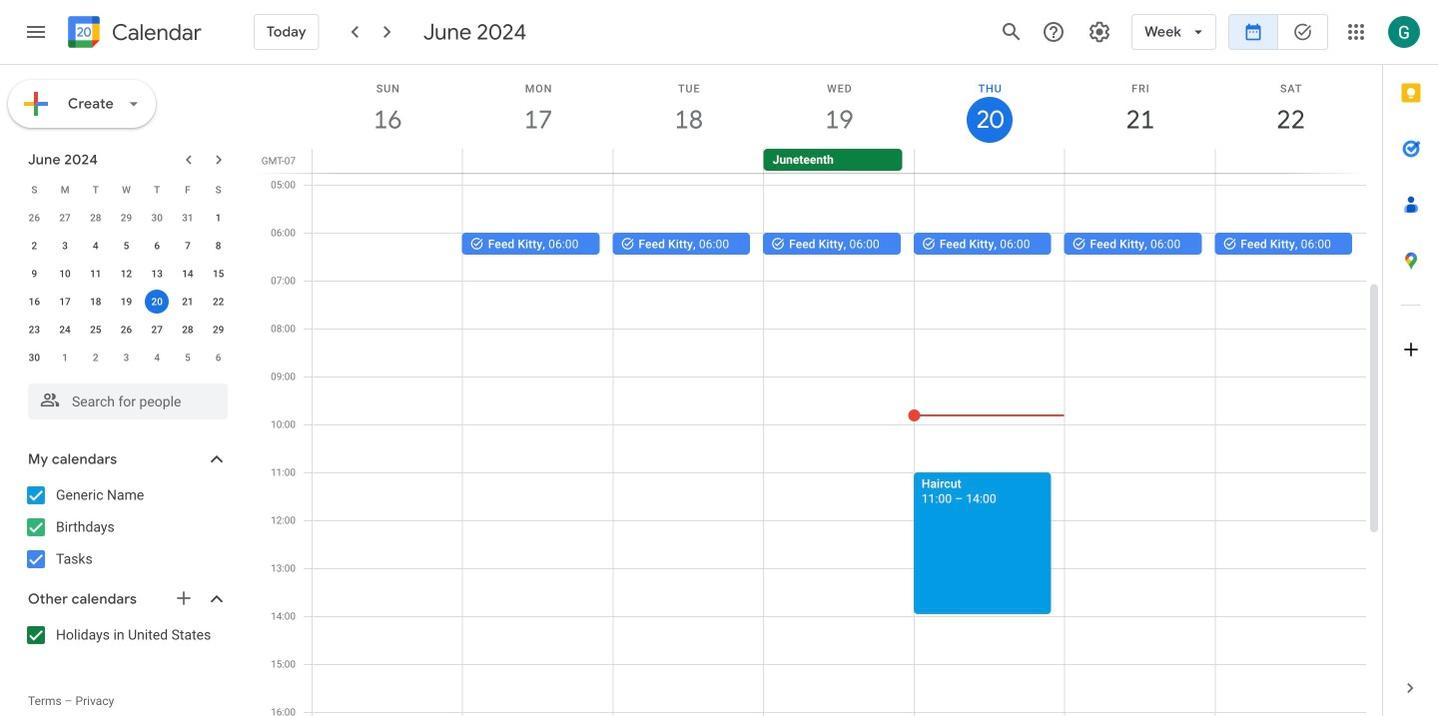 Task type: locate. For each thing, give the bounding box(es) containing it.
16 element
[[22, 290, 46, 314]]

heading
[[108, 20, 202, 44]]

26 element
[[114, 318, 138, 342]]

30 element
[[22, 346, 46, 370]]

29 element
[[206, 318, 230, 342]]

12 element
[[114, 262, 138, 286]]

27 element
[[145, 318, 169, 342]]

may 28 element
[[84, 206, 108, 230]]

21 element
[[176, 290, 200, 314]]

7 element
[[176, 234, 200, 258]]

6 element
[[145, 234, 169, 258]]

july 2 element
[[84, 346, 108, 370]]

5 element
[[114, 234, 138, 258]]

main drawer image
[[24, 20, 48, 44]]

15 element
[[206, 262, 230, 286]]

24 element
[[53, 318, 77, 342]]

20, today element
[[145, 290, 169, 314]]

my calendars list
[[4, 480, 248, 576]]

add other calendars image
[[174, 589, 194, 609]]

cell inside june 2024 grid
[[142, 288, 172, 316]]

calendar element
[[64, 12, 202, 56]]

row group
[[19, 204, 234, 372]]

grid
[[256, 65, 1383, 716]]

8 element
[[206, 234, 230, 258]]

may 27 element
[[53, 206, 77, 230]]

9 element
[[22, 262, 46, 286]]

tab list
[[1384, 65, 1439, 661]]

tuesday, june 18 element
[[614, 65, 765, 149]]

july 1 element
[[53, 346, 77, 370]]

row
[[304, 149, 1383, 173], [19, 176, 234, 204], [19, 204, 234, 232], [19, 232, 234, 260], [19, 260, 234, 288], [19, 288, 234, 316], [19, 316, 234, 344], [19, 344, 234, 372]]

None search field
[[0, 376, 248, 420]]

heading inside calendar element
[[108, 20, 202, 44]]

cell
[[313, 149, 463, 173], [463, 149, 614, 173], [614, 149, 764, 173], [915, 149, 1065, 173], [1065, 149, 1216, 173], [1216, 149, 1366, 173], [142, 288, 172, 316]]

saturday, june 22 element
[[1216, 65, 1367, 149]]

17 element
[[53, 290, 77, 314]]

10 element
[[53, 262, 77, 286]]



Task type: describe. For each thing, give the bounding box(es) containing it.
14 element
[[176, 262, 200, 286]]

19 element
[[114, 290, 138, 314]]

thursday, june 20, today element
[[915, 65, 1066, 149]]

11 element
[[84, 262, 108, 286]]

july 4 element
[[145, 346, 169, 370]]

2 element
[[22, 234, 46, 258]]

july 3 element
[[114, 346, 138, 370]]

28 element
[[176, 318, 200, 342]]

18 element
[[84, 290, 108, 314]]

may 30 element
[[145, 206, 169, 230]]

july 5 element
[[176, 346, 200, 370]]

july 6 element
[[206, 346, 230, 370]]

4 element
[[84, 234, 108, 258]]

friday, june 21 element
[[1066, 65, 1216, 149]]

settings menu image
[[1088, 20, 1112, 44]]

3 element
[[53, 234, 77, 258]]

may 31 element
[[176, 206, 200, 230]]

Search for people text field
[[40, 384, 216, 420]]

23 element
[[22, 318, 46, 342]]

25 element
[[84, 318, 108, 342]]

wednesday, june 19 element
[[765, 65, 915, 149]]

may 26 element
[[22, 206, 46, 230]]

may 29 element
[[114, 206, 138, 230]]

monday, june 17 element
[[463, 65, 614, 149]]

sunday, june 16 element
[[313, 65, 463, 149]]

1 element
[[206, 206, 230, 230]]

13 element
[[145, 262, 169, 286]]

june 2024 grid
[[19, 176, 234, 372]]

22 element
[[206, 290, 230, 314]]



Task type: vqa. For each thing, say whether or not it's contained in the screenshot.
Wednesday, June 12 ELEMENT
no



